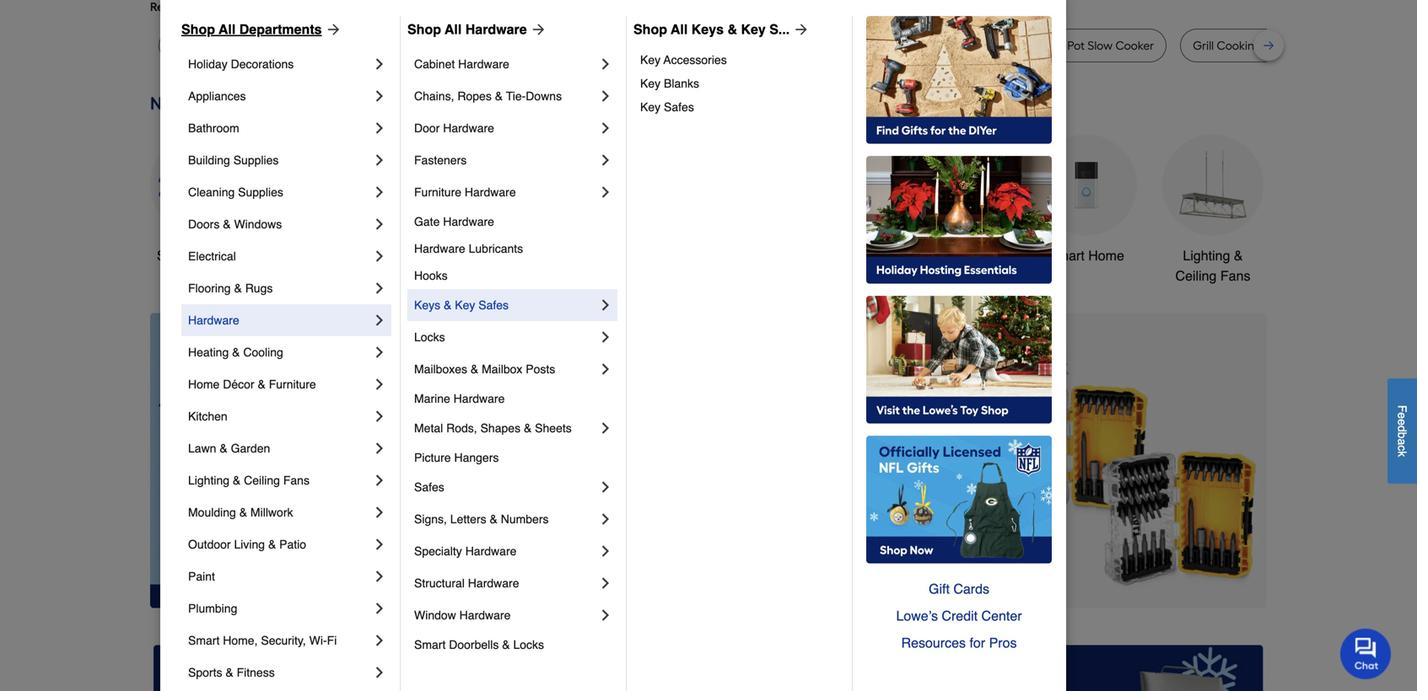 Task type: locate. For each thing, give the bounding box(es) containing it.
chevron right image for cleaning supplies
[[371, 184, 388, 201]]

safes up the locks link
[[479, 299, 509, 312]]

& inside metal rods, shapes & sheets link
[[524, 422, 532, 435]]

all for deals
[[192, 248, 206, 264]]

key safes link
[[640, 95, 840, 119]]

smart home, security, wi-fi link
[[188, 625, 371, 657]]

chevron right image for paint
[[371, 569, 388, 586]]

all up cabinet hardware
[[445, 22, 462, 37]]

1 vertical spatial furniture
[[269, 378, 316, 391]]

credit
[[942, 609, 978, 624]]

cooker left grill
[[1116, 38, 1154, 53]]

all for keys
[[671, 22, 688, 37]]

smart for smart home
[[1049, 248, 1085, 264]]

furniture up gate
[[414, 186, 462, 199]]

key blanks link
[[640, 72, 840, 95]]

furniture down heating & cooling link
[[269, 378, 316, 391]]

1 vertical spatial lighting
[[188, 474, 230, 488]]

scroll to item #5 image
[[938, 578, 978, 585]]

e up b
[[1396, 419, 1409, 426]]

0 horizontal spatial lighting & ceiling fans
[[188, 474, 310, 488]]

0 horizontal spatial bathroom
[[188, 121, 239, 135]]

1 vertical spatial outdoor
[[188, 538, 231, 552]]

0 horizontal spatial keys
[[414, 299, 440, 312]]

1 vertical spatial safes
[[479, 299, 509, 312]]

scroll to item #4 image
[[897, 578, 938, 585]]

arrow right image inside shop all departments link
[[322, 21, 342, 38]]

chevron right image for furniture hardware
[[597, 184, 614, 201]]

2 crock from the left
[[1033, 38, 1065, 53]]

picture hangers
[[414, 451, 499, 465]]

chevron right image for sports & fitness
[[371, 665, 388, 682]]

hardware for specialty hardware
[[465, 545, 517, 559]]

1 e from the top
[[1396, 413, 1409, 419]]

hardware for structural hardware
[[468, 577, 519, 591]]

chevron right image for keys & key safes
[[597, 297, 614, 314]]

electrical link
[[188, 240, 371, 273]]

1 horizontal spatial tools
[[838, 248, 869, 264]]

hardware for window hardware
[[460, 609, 511, 623]]

shop all hardware link
[[407, 19, 547, 40]]

hardware down the signs, letters & numbers
[[465, 545, 517, 559]]

1 horizontal spatial shop
[[407, 22, 441, 37]]

key up key safes
[[640, 77, 661, 90]]

0 horizontal spatial cooking
[[833, 38, 878, 53]]

pros
[[989, 636, 1017, 651]]

keys down recommended searches for you heading
[[692, 22, 724, 37]]

locks down window hardware link
[[513, 639, 544, 652]]

chevron right image for plumbing
[[371, 601, 388, 618]]

crock right instant pot
[[1033, 38, 1065, 53]]

1 horizontal spatial outdoor
[[785, 248, 834, 264]]

shop
[[181, 22, 215, 37], [407, 22, 441, 37], [634, 22, 667, 37]]

1 horizontal spatial fans
[[1221, 268, 1251, 284]]

outdoor for outdoor living & patio
[[188, 538, 231, 552]]

locks link
[[414, 321, 597, 353]]

up to 35 percent off select small appliances. image
[[533, 646, 885, 692]]

4 pot from the left
[[1068, 38, 1085, 53]]

picture hangers link
[[414, 445, 614, 472]]

chevron right image for window hardware
[[597, 607, 614, 624]]

1 horizontal spatial home
[[1089, 248, 1125, 264]]

hardware lubricants
[[414, 242, 523, 256]]

1 vertical spatial home
[[188, 378, 220, 391]]

1 horizontal spatial smart
[[414, 639, 446, 652]]

up to 30 percent off select grills and accessories. image
[[912, 646, 1264, 692]]

safes down 'blanks'
[[664, 100, 694, 114]]

ceiling inside lighting & ceiling fans
[[1176, 268, 1217, 284]]

chevron right image for specialty hardware
[[597, 543, 614, 560]]

s...
[[770, 22, 790, 37]]

1 vertical spatial bathroom
[[931, 248, 989, 264]]

safes down picture
[[414, 481, 444, 494]]

1 shop from the left
[[181, 22, 215, 37]]

hardware for cabinet hardware
[[458, 57, 509, 71]]

1 horizontal spatial cooking
[[1217, 38, 1262, 53]]

marine hardware
[[414, 392, 505, 406]]

1 cooker from the left
[[427, 38, 466, 53]]

rugs
[[245, 282, 273, 295]]

1 horizontal spatial bathroom link
[[909, 135, 1011, 266]]

smart home link
[[1036, 135, 1137, 266]]

triple slow cooker
[[367, 38, 466, 53]]

1 vertical spatial supplies
[[238, 186, 283, 199]]

& inside chains, ropes & tie-downs link
[[495, 89, 503, 103]]

2 vertical spatial safes
[[414, 481, 444, 494]]

0 horizontal spatial shop
[[181, 22, 215, 37]]

0 vertical spatial locks
[[414, 331, 445, 344]]

plumbing link
[[188, 593, 371, 625]]

hardware up "hooks"
[[414, 242, 465, 256]]

gift cards link
[[866, 576, 1052, 603]]

furniture hardware link
[[414, 176, 597, 208]]

all up "holiday decorations"
[[219, 22, 236, 37]]

chevron right image
[[371, 56, 388, 73], [597, 56, 614, 73], [597, 120, 614, 137], [371, 280, 388, 297], [371, 344, 388, 361], [371, 408, 388, 425], [597, 420, 614, 437], [371, 472, 388, 489], [371, 505, 388, 521], [597, 511, 614, 528], [371, 537, 388, 553], [371, 569, 388, 586], [597, 575, 614, 592]]

tools up "hooks"
[[438, 248, 470, 264]]

sheets
[[535, 422, 572, 435]]

lighting & ceiling fans
[[1176, 248, 1251, 284], [188, 474, 310, 488]]

grill cooking grate & warming rack
[[1193, 38, 1389, 53]]

structural
[[414, 577, 465, 591]]

0 horizontal spatial tools
[[438, 248, 470, 264]]

0 horizontal spatial lighting & ceiling fans link
[[188, 465, 371, 497]]

0 horizontal spatial lighting
[[188, 474, 230, 488]]

lowe's credit center
[[896, 609, 1022, 624]]

1 horizontal spatial ceiling
[[1176, 268, 1217, 284]]

scroll to item #2 image
[[813, 578, 853, 585]]

fans inside lighting & ceiling fans
[[1221, 268, 1251, 284]]

hooks link
[[414, 262, 614, 289]]

building supplies
[[188, 154, 279, 167]]

0 horizontal spatial smart
[[188, 634, 220, 648]]

f e e d b a c k
[[1396, 406, 1409, 457]]

window
[[414, 609, 456, 623]]

bathroom
[[188, 121, 239, 135], [931, 248, 989, 264]]

safes link
[[414, 472, 597, 504]]

all inside shop all keys & key s... "link"
[[671, 22, 688, 37]]

0 vertical spatial furniture
[[414, 186, 462, 199]]

millwork
[[251, 506, 293, 520]]

pot for crock pot cooking pot
[[813, 38, 830, 53]]

0 vertical spatial supplies
[[233, 154, 279, 167]]

key left s...
[[741, 22, 766, 37]]

key inside key accessories link
[[640, 53, 661, 67]]

1 horizontal spatial safes
[[479, 299, 509, 312]]

chevron right image for lawn & garden
[[371, 440, 388, 457]]

shop up key accessories
[[634, 22, 667, 37]]

3 pot from the left
[[977, 38, 994, 53]]

fi
[[327, 634, 337, 648]]

0 vertical spatial outdoor
[[785, 248, 834, 264]]

key safes
[[640, 100, 694, 114]]

0 horizontal spatial slow
[[399, 38, 424, 53]]

letters
[[450, 513, 486, 526]]

all inside the shop all hardware link
[[445, 22, 462, 37]]

0 horizontal spatial crock
[[779, 38, 810, 53]]

2 tools from the left
[[838, 248, 869, 264]]

key inside keys & key safes link
[[455, 299, 475, 312]]

mailboxes & mailbox posts link
[[414, 353, 597, 386]]

supplies up windows
[[238, 186, 283, 199]]

hardware up smart doorbells & locks
[[460, 609, 511, 623]]

crock down arrow right icon
[[779, 38, 810, 53]]

2 shop from the left
[[407, 22, 441, 37]]

chevron right image for structural hardware
[[597, 575, 614, 592]]

shop all deals
[[157, 248, 245, 264]]

hardware up hardware lubricants
[[443, 215, 494, 229]]

& inside home décor & furniture "link"
[[258, 378, 266, 391]]

all right shop
[[192, 248, 206, 264]]

locks up mailboxes
[[414, 331, 445, 344]]

crock
[[779, 38, 810, 53], [1033, 38, 1065, 53]]

fitness
[[237, 666, 275, 680]]

1 horizontal spatial lighting
[[1183, 248, 1230, 264]]

lawn & garden
[[188, 442, 270, 456]]

1 vertical spatial locks
[[513, 639, 544, 652]]

shop up holiday
[[181, 22, 215, 37]]

1 horizontal spatial slow
[[1088, 38, 1113, 53]]

key down key blanks
[[640, 100, 661, 114]]

lowe's
[[896, 609, 938, 624]]

1 horizontal spatial arrow right image
[[527, 21, 547, 38]]

instant
[[937, 38, 974, 53]]

0 horizontal spatial outdoor
[[188, 538, 231, 552]]

crock for crock pot cooking pot
[[779, 38, 810, 53]]

key up the locks link
[[455, 299, 475, 312]]

cooling
[[243, 346, 283, 359]]

outdoor tools & equipment link
[[783, 135, 884, 286]]

cooking
[[833, 38, 878, 53], [1217, 38, 1262, 53]]

0 horizontal spatial cooker
[[427, 38, 466, 53]]

hardware for marine hardware
[[454, 392, 505, 406]]

structural hardware
[[414, 577, 519, 591]]

supplies up cleaning supplies
[[233, 154, 279, 167]]

0 vertical spatial keys
[[692, 22, 724, 37]]

1 vertical spatial fans
[[283, 474, 310, 488]]

chevron right image for flooring & rugs
[[371, 280, 388, 297]]

officially licensed n f l gifts. shop now. image
[[866, 436, 1052, 564]]

structural hardware link
[[414, 568, 597, 600]]

new deals every day during 25 days of deals image
[[150, 89, 1267, 118]]

shop all departments link
[[181, 19, 342, 40]]

1 horizontal spatial crock
[[1033, 38, 1065, 53]]

get up to 2 free select tools or batteries when you buy 1 with select purchases. image
[[154, 646, 506, 692]]

sports
[[188, 666, 222, 680]]

b
[[1396, 433, 1409, 439]]

signs,
[[414, 513, 447, 526]]

0 horizontal spatial home
[[188, 378, 220, 391]]

smart inside "link"
[[1049, 248, 1085, 264]]

& inside sports & fitness link
[[226, 666, 233, 680]]

wi-
[[309, 634, 327, 648]]

shop for shop all hardware
[[407, 22, 441, 37]]

outdoor inside the outdoor tools & equipment
[[785, 248, 834, 264]]

&
[[728, 22, 737, 37], [1298, 38, 1307, 53], [495, 89, 503, 103], [223, 218, 231, 231], [873, 248, 882, 264], [1234, 248, 1243, 264], [234, 282, 242, 295], [444, 299, 452, 312], [232, 346, 240, 359], [471, 363, 479, 376], [258, 378, 266, 391], [524, 422, 532, 435], [220, 442, 228, 456], [233, 474, 241, 488], [239, 506, 247, 520], [490, 513, 498, 526], [268, 538, 276, 552], [502, 639, 510, 652], [226, 666, 233, 680]]

chevron right image for signs, letters & numbers
[[597, 511, 614, 528]]

supplies for cleaning supplies
[[238, 186, 283, 199]]

shop inside "link"
[[634, 22, 667, 37]]

0 vertical spatial fans
[[1221, 268, 1251, 284]]

cooker up cabinet on the top
[[427, 38, 466, 53]]

cards
[[954, 582, 990, 597]]

all inside shop all deals link
[[192, 248, 206, 264]]

hardware down specialty hardware link
[[468, 577, 519, 591]]

hardware down 'ropes'
[[443, 121, 494, 135]]

0 vertical spatial lighting
[[1183, 248, 1230, 264]]

chevron right image for smart home, security, wi-fi
[[371, 633, 388, 650]]

resources for pros
[[901, 636, 1017, 651]]

safes
[[664, 100, 694, 114], [479, 299, 509, 312], [414, 481, 444, 494]]

chevron right image for doors & windows
[[371, 216, 388, 233]]

3 shop from the left
[[634, 22, 667, 37]]

chat invite button image
[[1341, 629, 1392, 680]]

hardware down fasteners link
[[465, 186, 516, 199]]

chains,
[[414, 89, 454, 103]]

lawn & garden link
[[188, 433, 371, 465]]

smart
[[1049, 248, 1085, 264], [188, 634, 220, 648], [414, 639, 446, 652]]

chevron right image for fasteners
[[597, 152, 614, 169]]

0 horizontal spatial arrow right image
[[322, 21, 342, 38]]

tools link
[[403, 135, 505, 266]]

outdoor up equipment
[[785, 248, 834, 264]]

0 horizontal spatial safes
[[414, 481, 444, 494]]

key inside key safes link
[[640, 100, 661, 114]]

e up d
[[1396, 413, 1409, 419]]

1 horizontal spatial locks
[[513, 639, 544, 652]]

hardware up chains, ropes & tie-downs at the left of the page
[[458, 57, 509, 71]]

home inside "link"
[[188, 378, 220, 391]]

for
[[970, 636, 986, 651]]

all inside shop all departments link
[[219, 22, 236, 37]]

0 horizontal spatial ceiling
[[244, 474, 280, 488]]

arrow right image inside the shop all hardware link
[[527, 21, 547, 38]]

1 crock from the left
[[779, 38, 810, 53]]

0 horizontal spatial furniture
[[269, 378, 316, 391]]

window hardware link
[[414, 600, 597, 632]]

tools up equipment
[[838, 248, 869, 264]]

keys
[[692, 22, 724, 37], [414, 299, 440, 312]]

1 vertical spatial lighting & ceiling fans link
[[188, 465, 371, 497]]

& inside doors & windows link
[[223, 218, 231, 231]]

recommended searches for you heading
[[150, 0, 1267, 15]]

shop for shop all keys & key s...
[[634, 22, 667, 37]]

pot for instant pot
[[977, 38, 994, 53]]

metal rods, shapes & sheets link
[[414, 413, 597, 445]]

locks inside smart doorbells & locks link
[[513, 639, 544, 652]]

key accessories
[[640, 53, 727, 67]]

arrow right image
[[322, 21, 342, 38], [527, 21, 547, 38], [1236, 461, 1253, 478]]

hardware for door hardware
[[443, 121, 494, 135]]

chevron right image
[[371, 88, 388, 105], [597, 88, 614, 105], [371, 120, 388, 137], [371, 152, 388, 169], [597, 152, 614, 169], [371, 184, 388, 201], [597, 184, 614, 201], [371, 216, 388, 233], [371, 248, 388, 265], [597, 297, 614, 314], [371, 312, 388, 329], [597, 329, 614, 346], [597, 361, 614, 378], [371, 376, 388, 393], [371, 440, 388, 457], [597, 479, 614, 496], [597, 543, 614, 560], [371, 601, 388, 618], [597, 607, 614, 624], [371, 633, 388, 650], [371, 665, 388, 682]]

& inside keys & key safes link
[[444, 299, 452, 312]]

chevron right image for appliances
[[371, 88, 388, 105]]

chevron right image for chains, ropes & tie-downs
[[597, 88, 614, 105]]

2 horizontal spatial smart
[[1049, 248, 1085, 264]]

locks
[[414, 331, 445, 344], [513, 639, 544, 652]]

1 horizontal spatial lighting & ceiling fans link
[[1163, 135, 1264, 286]]

1 horizontal spatial cooker
[[1116, 38, 1154, 53]]

0 horizontal spatial locks
[[414, 331, 445, 344]]

shop up triple slow cooker
[[407, 22, 441, 37]]

home
[[1089, 248, 1125, 264], [188, 378, 220, 391]]

hardware down mailboxes & mailbox posts
[[454, 392, 505, 406]]

keys down "hooks"
[[414, 299, 440, 312]]

1 tools from the left
[[438, 248, 470, 264]]

1 pot from the left
[[813, 38, 830, 53]]

building supplies link
[[188, 144, 371, 176]]

0 vertical spatial safes
[[664, 100, 694, 114]]

key inside shop all keys & key s... "link"
[[741, 22, 766, 37]]

all up key accessories
[[671, 22, 688, 37]]

arrow right image for shop all hardware
[[527, 21, 547, 38]]

2 horizontal spatial shop
[[634, 22, 667, 37]]

key up key blanks
[[640, 53, 661, 67]]

grill
[[1193, 38, 1214, 53]]

tools inside the outdoor tools & equipment
[[838, 248, 869, 264]]

appliances
[[188, 89, 246, 103]]

supplies
[[233, 154, 279, 167], [238, 186, 283, 199]]

arrow right image for shop all departments
[[322, 21, 342, 38]]

locks inside the locks link
[[414, 331, 445, 344]]

outdoor down moulding
[[188, 538, 231, 552]]

outdoor for outdoor tools & equipment
[[785, 248, 834, 264]]

hardware down flooring
[[188, 314, 239, 327]]

tools inside tools link
[[438, 248, 470, 264]]

0 vertical spatial home
[[1089, 248, 1125, 264]]

1 horizontal spatial lighting & ceiling fans
[[1176, 248, 1251, 284]]

0 vertical spatial bathroom
[[188, 121, 239, 135]]

0 vertical spatial ceiling
[[1176, 268, 1217, 284]]

key inside key blanks link
[[640, 77, 661, 90]]

chevron right image for cabinet hardware
[[597, 56, 614, 73]]

1 horizontal spatial keys
[[692, 22, 724, 37]]

keys inside "link"
[[692, 22, 724, 37]]



Task type: describe. For each thing, give the bounding box(es) containing it.
chevron right image for outdoor living & patio
[[371, 537, 388, 553]]

tie-
[[506, 89, 526, 103]]

flooring & rugs
[[188, 282, 273, 295]]

chevron right image for locks
[[597, 329, 614, 346]]

moulding & millwork link
[[188, 497, 371, 529]]

gift
[[929, 582, 950, 597]]

center
[[982, 609, 1022, 624]]

shop
[[157, 248, 188, 264]]

microwave countertop
[[505, 38, 628, 53]]

doors & windows link
[[188, 208, 371, 240]]

& inside lawn & garden "link"
[[220, 442, 228, 456]]

sports & fitness
[[188, 666, 275, 680]]

chevron right image for lighting & ceiling fans
[[371, 472, 388, 489]]

& inside outdoor living & patio link
[[268, 538, 276, 552]]

2 horizontal spatial safes
[[664, 100, 694, 114]]

chevron right image for mailboxes & mailbox posts
[[597, 361, 614, 378]]

grate
[[1265, 38, 1296, 53]]

chevron right image for metal rods, shapes & sheets
[[597, 420, 614, 437]]

1 horizontal spatial furniture
[[414, 186, 462, 199]]

chevron right image for building supplies
[[371, 152, 388, 169]]

arrow left image
[[464, 461, 481, 478]]

supplies for building supplies
[[233, 154, 279, 167]]

2 horizontal spatial arrow right image
[[1236, 461, 1253, 478]]

resources
[[901, 636, 966, 651]]

triple
[[367, 38, 396, 53]]

instant pot
[[937, 38, 994, 53]]

2 cooking from the left
[[1217, 38, 1262, 53]]

keys & key safes
[[414, 299, 509, 312]]

arrow right image
[[790, 21, 810, 38]]

hardware for furniture hardware
[[465, 186, 516, 199]]

home inside "link"
[[1089, 248, 1125, 264]]

2 e from the top
[[1396, 419, 1409, 426]]

shop for shop all departments
[[181, 22, 215, 37]]

décor
[[223, 378, 254, 391]]

holiday decorations link
[[188, 48, 371, 80]]

& inside heating & cooling link
[[232, 346, 240, 359]]

shop these last-minute gifts. $99 or less. quantities are limited and won't last. image
[[150, 313, 423, 609]]

hangers
[[454, 451, 499, 465]]

specialty hardware
[[414, 545, 517, 559]]

door
[[414, 121, 440, 135]]

crock pot cooking pot
[[779, 38, 899, 53]]

1 cooking from the left
[[833, 38, 878, 53]]

blanks
[[664, 77, 699, 90]]

lighting inside lighting & ceiling fans
[[1183, 248, 1230, 264]]

key accessories link
[[640, 48, 840, 72]]

accessories
[[664, 53, 727, 67]]

flooring & rugs link
[[188, 273, 371, 305]]

cleaning supplies
[[188, 186, 283, 199]]

departments
[[239, 22, 322, 37]]

chains, ropes & tie-downs link
[[414, 80, 597, 112]]

decorations
[[231, 57, 294, 71]]

numbers
[[501, 513, 549, 526]]

chevron right image for moulding & millwork
[[371, 505, 388, 521]]

cleaning
[[188, 186, 235, 199]]

a
[[1396, 439, 1409, 446]]

home décor & furniture link
[[188, 369, 371, 401]]

shop all departments
[[181, 22, 322, 37]]

windows
[[234, 218, 282, 231]]

k
[[1396, 452, 1409, 457]]

pot for crock pot slow cooker
[[1068, 38, 1085, 53]]

lowe's credit center link
[[866, 603, 1052, 630]]

heating & cooling link
[[188, 337, 371, 369]]

1 vertical spatial ceiling
[[244, 474, 280, 488]]

1 horizontal spatial bathroom
[[931, 248, 989, 264]]

& inside moulding & millwork link
[[239, 506, 247, 520]]

0 vertical spatial lighting & ceiling fans
[[1176, 248, 1251, 284]]

marine hardware link
[[414, 386, 614, 413]]

0 horizontal spatial bathroom link
[[188, 112, 371, 144]]

0 vertical spatial lighting & ceiling fans link
[[1163, 135, 1264, 286]]

1 vertical spatial keys
[[414, 299, 440, 312]]

heating
[[188, 346, 229, 359]]

countertop
[[566, 38, 628, 53]]

garden
[[231, 442, 270, 456]]

hardware up cabinet hardware link
[[465, 22, 527, 37]]

2 cooker from the left
[[1116, 38, 1154, 53]]

chevron right image for holiday decorations
[[371, 56, 388, 73]]

posts
[[526, 363, 555, 376]]

2 slow from the left
[[1088, 38, 1113, 53]]

2 pot from the left
[[881, 38, 899, 53]]

smart home, security, wi-fi
[[188, 634, 337, 648]]

security,
[[261, 634, 306, 648]]

& inside the outdoor tools & equipment
[[873, 248, 882, 264]]

& inside flooring & rugs link
[[234, 282, 242, 295]]

shop all deals link
[[150, 135, 251, 266]]

equipment
[[801, 268, 866, 284]]

find gifts for the diyer. image
[[866, 16, 1052, 144]]

1 vertical spatial lighting & ceiling fans
[[188, 474, 310, 488]]

c
[[1396, 446, 1409, 452]]

specialty
[[414, 545, 462, 559]]

& inside signs, letters & numbers link
[[490, 513, 498, 526]]

key for key blanks
[[640, 77, 661, 90]]

& inside smart doorbells & locks link
[[502, 639, 510, 652]]

smart for smart home, security, wi-fi
[[188, 634, 220, 648]]

all for departments
[[219, 22, 236, 37]]

hooks
[[414, 269, 448, 283]]

home,
[[223, 634, 258, 648]]

chevron right image for hardware
[[371, 312, 388, 329]]

1 slow from the left
[[399, 38, 424, 53]]

crock for crock pot slow cooker
[[1033, 38, 1065, 53]]

chevron right image for bathroom
[[371, 120, 388, 137]]

paint link
[[188, 561, 371, 593]]

key for key safes
[[640, 100, 661, 114]]

& inside mailboxes & mailbox posts link
[[471, 363, 479, 376]]

keys & key safes link
[[414, 289, 597, 321]]

shop all keys & key s...
[[634, 22, 790, 37]]

downs
[[526, 89, 562, 103]]

cabinet
[[414, 57, 455, 71]]

chevron right image for kitchen
[[371, 408, 388, 425]]

cabinet hardware link
[[414, 48, 597, 80]]

key for key accessories
[[640, 53, 661, 67]]

electrical
[[188, 250, 236, 263]]

hardware for gate hardware
[[443, 215, 494, 229]]

all for hardware
[[445, 22, 462, 37]]

holiday
[[188, 57, 228, 71]]

door hardware link
[[414, 112, 597, 144]]

fasteners link
[[414, 144, 597, 176]]

outdoor living & patio link
[[188, 529, 371, 561]]

hardware lubricants link
[[414, 235, 614, 262]]

living
[[234, 538, 265, 552]]

up to 50 percent off select tools and accessories. image
[[450, 313, 1267, 609]]

moulding
[[188, 506, 236, 520]]

chevron right image for heating & cooling
[[371, 344, 388, 361]]

holiday decorations
[[188, 57, 294, 71]]

mailboxes & mailbox posts
[[414, 363, 555, 376]]

chevron right image for electrical
[[371, 248, 388, 265]]

moulding & millwork
[[188, 506, 293, 520]]

& inside shop all keys & key s... "link"
[[728, 22, 737, 37]]

chevron right image for door hardware
[[597, 120, 614, 137]]

holiday hosting essentials. image
[[866, 156, 1052, 284]]

chains, ropes & tie-downs
[[414, 89, 562, 103]]

gate hardware
[[414, 215, 494, 229]]

smart for smart doorbells & locks
[[414, 639, 446, 652]]

smart home
[[1049, 248, 1125, 264]]

visit the lowe's toy shop. image
[[866, 296, 1052, 424]]

cabinet hardware
[[414, 57, 509, 71]]

chevron right image for home décor & furniture
[[371, 376, 388, 393]]

microwave
[[505, 38, 563, 53]]

cleaning supplies link
[[188, 176, 371, 208]]

doors & windows
[[188, 218, 282, 231]]

0 horizontal spatial fans
[[283, 474, 310, 488]]

patio
[[279, 538, 306, 552]]

chevron right image for safes
[[597, 479, 614, 496]]

furniture inside "link"
[[269, 378, 316, 391]]



Task type: vqa. For each thing, say whether or not it's contained in the screenshot.
S...
yes



